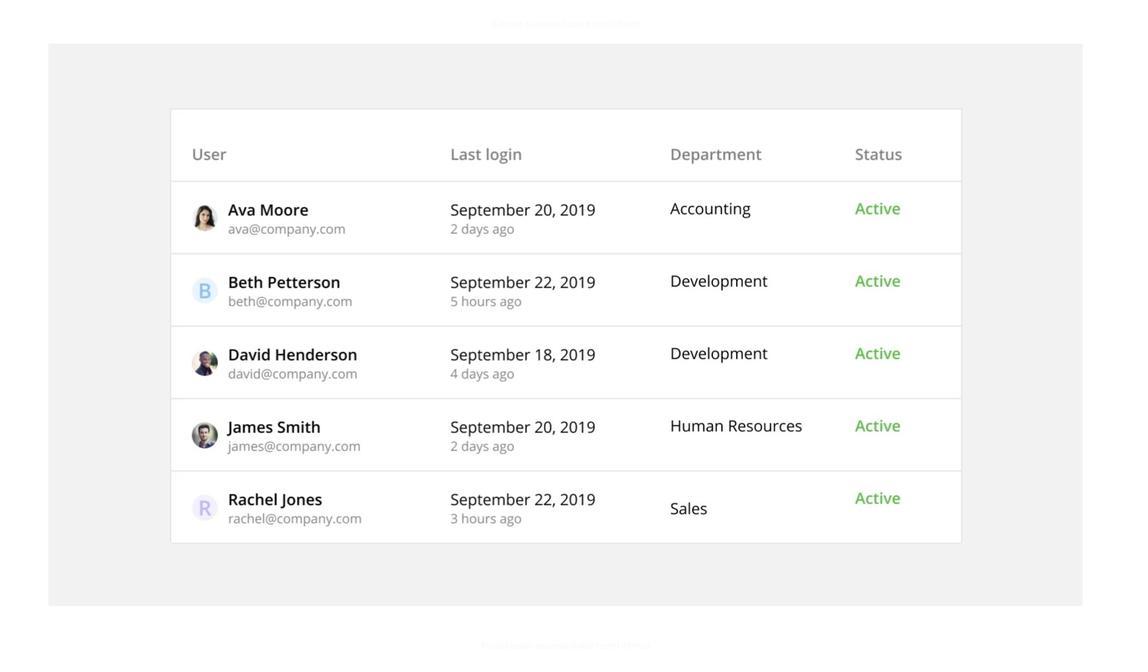 Task type: describe. For each thing, give the bounding box(es) containing it.
scroll
[[346, 338, 377, 355]]

important
[[346, 255, 404, 271]]

while
[[405, 234, 437, 250]]

this inside anchor contextual information to help users understand what data they're looking at while scrolling down or across a table. this functionally is important when designing tables with large data sets or on smaller screen sizes.
[[627, 234, 652, 250]]

act
[[346, 152, 363, 169]]

help
[[542, 213, 567, 229]]

times.
[[376, 359, 412, 375]]

0 horizontal spatial data
[[597, 255, 622, 271]]

within
[[492, 152, 529, 169]]

when inside anchor contextual information to help users understand what data they're looking at while scrolling down or across a table. this functionally is important when designing tables with large data sets or on smaller screen sizes.
[[407, 255, 438, 271]]

subtext
[[492, 17, 523, 29]]

designing
[[441, 255, 497, 271]]

all
[[359, 359, 373, 375]]

data
[[346, 132, 372, 148]]

contextual
[[391, 213, 452, 229]]

view
[[750, 338, 777, 355]]

header
[[472, 318, 512, 334]]

context
[[412, 187, 459, 204]]

looking
[[346, 234, 389, 250]]

functionally
[[655, 234, 724, 250]]

starts
[[712, 318, 744, 334]]

tables inside anchor contextual information to help users understand what data they're looking at while scrolling down or across a table. this functionally is important when designing tables with large data sets or on smaller screen sizes.
[[500, 255, 534, 271]]

users inside 'data tables should enable users to scan, understand, analyze, compare, and act upon the information within them.'
[[495, 132, 526, 148]]

scan,
[[543, 132, 573, 148]]

down
[[493, 234, 525, 250]]

a inside anchor contextual information to help users understand what data they're looking at while scrolling down or across a table. this functionally is important when designing tables with large data sets or on smaller screen sizes.
[[583, 234, 589, 250]]

anchor contextual information to help users understand what data they're looking at while scrolling down or across a table. this functionally is important when designing tables with large data sets or on smaller screen sizes.
[[346, 213, 770, 291]]

to inside anchor contextual information to help users understand what data they're looking at while scrolling down or across a table. this functionally is important when designing tables with large data sets or on smaller screen sizes.
[[527, 213, 539, 229]]

information inside 'data tables should enable users to scan, understand, analyze, compare, and act upon the information within them.'
[[420, 152, 489, 169]]

data tables should enable users to scan, understand, analyze, compare, and act upon the information within them.
[[346, 132, 777, 169]]

by
[[565, 338, 579, 355]]

fix the header to the top of the table when a user starts to scroll vertically. this provides context by keeping the column labels in view at all times.
[[346, 318, 777, 375]]

anchor
[[346, 213, 388, 229]]

column
[[652, 338, 696, 355]]

the down table
[[631, 338, 649, 355]]

fixed
[[346, 318, 378, 334]]

keeping
[[582, 338, 628, 355]]

enable
[[454, 132, 492, 148]]

maintain
[[357, 187, 409, 204]]

they're
[[731, 213, 770, 229]]

top
[[551, 318, 569, 334]]

ui
[[607, 17, 616, 29]]

vertically.
[[380, 338, 436, 355]]

sizes.
[[346, 275, 377, 291]]

the right of
[[587, 318, 605, 334]]

on
[[665, 255, 680, 271]]

context
[[520, 338, 562, 355]]

table
[[608, 318, 637, 334]]

0 vertical spatial data
[[703, 213, 728, 229]]

tables inside 'data tables should enable users to scan, understand, analyze, compare, and act upon the information within them.'
[[375, 132, 409, 148]]

is
[[727, 234, 737, 250]]

labels
[[699, 338, 733, 355]]

the inside 'data tables should enable users to scan, understand, analyze, compare, and act upon the information within them.'
[[398, 152, 417, 169]]



Task type: locate. For each thing, give the bounding box(es) containing it.
at left "all"
[[346, 359, 356, 375]]

fix
[[430, 318, 448, 334]]

when down while
[[407, 255, 438, 271]]

to inside 'data tables should enable users to scan, understand, analyze, compare, and act upon the information within them.'
[[529, 132, 540, 148]]

large
[[566, 255, 594, 271]]

1 vertical spatial this
[[439, 338, 464, 355]]

from
[[586, 17, 605, 29]]

0 vertical spatial or
[[528, 234, 540, 250]]

the
[[398, 152, 417, 169], [451, 318, 469, 334], [529, 318, 548, 334], [587, 318, 605, 334], [631, 338, 649, 355]]

dialog
[[0, 0, 1131, 650]]

at
[[392, 234, 402, 250], [346, 359, 356, 375]]

or left the 'on'
[[650, 255, 662, 271]]

the up context
[[529, 318, 548, 334]]

0 vertical spatial users
[[495, 132, 526, 148]]

0 horizontal spatial this
[[439, 338, 464, 355]]

1 vertical spatial data
[[597, 255, 622, 271]]

to
[[529, 132, 540, 148], [527, 213, 539, 229], [515, 318, 526, 334], [747, 318, 758, 334]]

header:
[[380, 318, 427, 334]]

0 vertical spatial tables
[[375, 132, 409, 148]]

0 horizontal spatial or
[[528, 234, 540, 250]]

1 horizontal spatial or
[[650, 255, 662, 271]]

information down enable
[[420, 152, 489, 169]]

scrolling
[[440, 234, 490, 250]]

to right the header
[[515, 318, 526, 334]]

screen
[[729, 255, 767, 271]]

or
[[528, 234, 540, 250], [650, 255, 662, 271]]

prep)
[[618, 17, 640, 29]]

at inside fix the header to the top of the table when a user starts to scroll vertically. this provides context by keeping the column labels in view at all times.
[[346, 359, 356, 375]]

0 vertical spatial a
[[583, 234, 589, 250]]

this down fix
[[439, 338, 464, 355]]

table.
[[592, 234, 624, 250]]

to up in on the right
[[747, 318, 758, 334]]

1 vertical spatial at
[[346, 359, 356, 375]]

0 vertical spatial at
[[392, 234, 402, 250]]

0 horizontal spatial tables
[[375, 132, 409, 148]]

fixed header:
[[346, 318, 427, 334]]

0 vertical spatial information
[[420, 152, 489, 169]]

when inside fix the header to the top of the table when a user starts to scroll vertically. this provides context by keeping the column labels in view at all times.
[[640, 318, 672, 334]]

when
[[461, 187, 496, 204]]

information inside anchor contextual information to help users understand what data they're looking at while scrolling down or across a table. this functionally is important when designing tables with large data sets or on smaller screen sizes.
[[455, 213, 524, 229]]

them.
[[532, 152, 566, 169]]

subtext example (table from ui prep)
[[492, 17, 640, 29]]

and
[[756, 132, 777, 148]]

user
[[684, 318, 709, 334]]

data down the table.
[[597, 255, 622, 271]]

of
[[572, 318, 584, 334]]

information up down
[[455, 213, 524, 229]]

1 horizontal spatial at
[[392, 234, 402, 250]]

data
[[703, 213, 728, 229], [597, 255, 622, 271]]

1.
[[346, 187, 354, 204]]

1 horizontal spatial tables
[[500, 255, 534, 271]]

1 vertical spatial users
[[570, 213, 600, 229]]

users up within
[[495, 132, 526, 148]]

or right down
[[528, 234, 540, 250]]

1. maintain context when scrolling
[[346, 187, 551, 204]]

a left "user"
[[674, 318, 681, 334]]

what
[[672, 213, 700, 229]]

0 horizontal spatial a
[[583, 234, 589, 250]]

users
[[495, 132, 526, 148], [570, 213, 600, 229]]

a inside fix the header to the top of the table when a user starts to scroll vertically. this provides context by keeping the column labels in view at all times.
[[674, 318, 681, 334]]

table
[[346, 102, 383, 122]]

0 vertical spatial when
[[407, 255, 438, 271]]

should
[[412, 132, 451, 148]]

information
[[420, 152, 489, 169], [455, 213, 524, 229]]

the right fix
[[451, 318, 469, 334]]

upon
[[366, 152, 395, 169]]

users right help
[[570, 213, 600, 229]]

when
[[407, 255, 438, 271], [640, 318, 672, 334]]

with
[[537, 255, 563, 271]]

1 vertical spatial when
[[640, 318, 672, 334]]

sets
[[625, 255, 647, 271]]

the right upon
[[398, 152, 417, 169]]

this inside fix the header to the top of the table when a user starts to scroll vertically. this provides context by keeping the column labels in view at all times.
[[439, 338, 464, 355]]

in
[[735, 338, 747, 355]]

1 vertical spatial information
[[455, 213, 524, 229]]

at left while
[[392, 234, 402, 250]]

table functionality
[[346, 102, 476, 122]]

0 horizontal spatial users
[[495, 132, 526, 148]]

(table
[[561, 17, 584, 29]]

scrolling
[[498, 187, 551, 204]]

1 horizontal spatial users
[[570, 213, 600, 229]]

1 horizontal spatial when
[[640, 318, 672, 334]]

tables down down
[[500, 255, 534, 271]]

0 vertical spatial this
[[627, 234, 652, 250]]

1 vertical spatial a
[[674, 318, 681, 334]]

this down understand
[[627, 234, 652, 250]]

functionality
[[386, 102, 476, 122]]

1 horizontal spatial data
[[703, 213, 728, 229]]

to left scan, at the top of the page
[[529, 132, 540, 148]]

understand
[[603, 213, 669, 229]]

to left help
[[527, 213, 539, 229]]

compare,
[[699, 132, 753, 148]]

users inside anchor contextual information to help users understand what data they're looking at while scrolling down or across a table. this functionally is important when designing tables with large data sets or on smaller screen sizes.
[[570, 213, 600, 229]]

across
[[543, 234, 580, 250]]

tables up upon
[[375, 132, 409, 148]]

1 vertical spatial or
[[650, 255, 662, 271]]

when up column
[[640, 318, 672, 334]]

analyze,
[[649, 132, 696, 148]]

at inside anchor contextual information to help users understand what data they're looking at while scrolling down or across a table. this functionally is important when designing tables with large data sets or on smaller screen sizes.
[[392, 234, 402, 250]]

understand,
[[576, 132, 646, 148]]

1 horizontal spatial a
[[674, 318, 681, 334]]

0 horizontal spatial when
[[407, 255, 438, 271]]

example
[[525, 17, 559, 29]]

this
[[627, 234, 652, 250], [439, 338, 464, 355]]

data up is
[[703, 213, 728, 229]]

tables
[[375, 132, 409, 148], [500, 255, 534, 271]]

provides
[[467, 338, 517, 355]]

smaller
[[683, 255, 726, 271]]

a up large
[[583, 234, 589, 250]]

1 horizontal spatial this
[[627, 234, 652, 250]]

1 vertical spatial tables
[[500, 255, 534, 271]]

0 horizontal spatial at
[[346, 359, 356, 375]]

a
[[583, 234, 589, 250], [674, 318, 681, 334]]



Task type: vqa. For each thing, say whether or not it's contained in the screenshot.
Sullins
no



